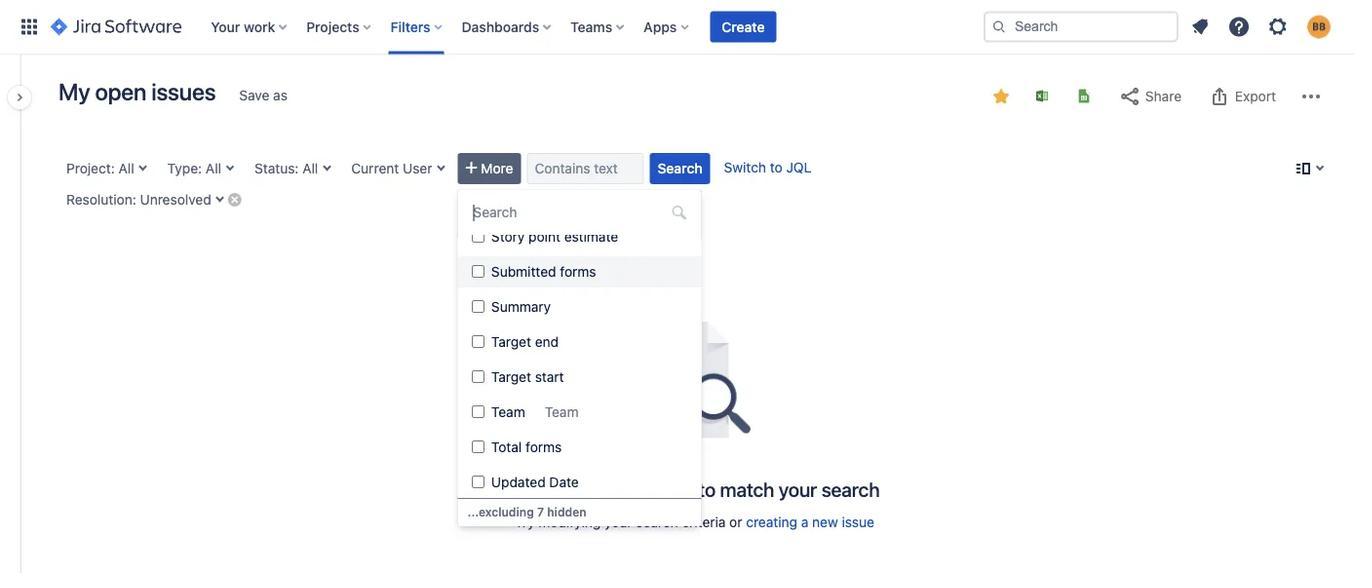 Task type: describe. For each thing, give the bounding box(es) containing it.
creating a new issue link
[[747, 515, 875, 531]]

apps button
[[638, 11, 697, 42]]

or
[[730, 515, 743, 531]]

more
[[481, 160, 514, 177]]

current
[[351, 160, 399, 177]]

modifying
[[539, 515, 601, 531]]

apps
[[644, 19, 677, 35]]

my open issues
[[59, 78, 216, 105]]

sidebar navigation image
[[0, 78, 43, 117]]

forms for total forms
[[525, 439, 562, 456]]

all for type: all
[[206, 160, 221, 177]]

submitted forms
[[491, 264, 596, 280]]

all for project: all
[[119, 160, 134, 177]]

0 horizontal spatial to
[[699, 478, 716, 501]]

your work button
[[205, 11, 295, 42]]

start
[[535, 369, 564, 385]]

1 horizontal spatial search field
[[984, 11, 1179, 42]]

search button
[[650, 153, 711, 184]]

work
[[244, 19, 275, 35]]

type:
[[167, 160, 202, 177]]

1 vertical spatial search
[[636, 515, 679, 531]]

small image
[[994, 89, 1010, 104]]

teams button
[[565, 11, 632, 42]]

all for status: all
[[303, 160, 318, 177]]

appswitcher icon image
[[18, 15, 41, 39]]

try modifying your search criteria or creating a new issue
[[515, 515, 875, 531]]

resolution: unresolved
[[66, 192, 211, 208]]

share link
[[1109, 81, 1192, 112]]

resolution:
[[66, 192, 136, 208]]

no
[[510, 478, 535, 501]]

unresolved
[[140, 192, 211, 208]]

issue
[[842, 515, 875, 531]]

updated
[[491, 475, 545, 491]]

project:
[[66, 160, 115, 177]]

found
[[644, 478, 694, 501]]

search image
[[992, 19, 1008, 35]]

switch to jql
[[724, 159, 812, 176]]

were
[[598, 478, 640, 501]]

forms for submitted forms
[[560, 264, 596, 280]]

...excluding 7 hidden
[[468, 505, 587, 519]]

filters
[[391, 19, 431, 35]]

my
[[59, 78, 90, 105]]

more button
[[458, 153, 521, 184]]

filters button
[[385, 11, 450, 42]]

default image
[[672, 205, 687, 220]]

2 team from the left
[[545, 404, 579, 420]]

target start
[[491, 369, 564, 385]]

status:
[[255, 160, 299, 177]]

save as
[[239, 87, 288, 103]]

primary element
[[12, 0, 984, 54]]

project: all
[[66, 160, 134, 177]]

hidden
[[547, 505, 587, 519]]

0 vertical spatial your
[[779, 478, 818, 501]]

switch
[[724, 159, 767, 176]]

open in microsoft excel image
[[1035, 88, 1051, 104]]

banner containing your work
[[0, 0, 1355, 55]]

target for target end
[[491, 334, 531, 350]]

0 vertical spatial issues
[[151, 78, 216, 105]]

export
[[1236, 88, 1277, 104]]



Task type: locate. For each thing, give the bounding box(es) containing it.
estimate
[[564, 229, 618, 245]]

None checkbox
[[472, 265, 484, 278], [472, 336, 484, 348], [472, 406, 484, 418], [472, 441, 484, 454], [472, 265, 484, 278], [472, 336, 484, 348], [472, 406, 484, 418], [472, 441, 484, 454]]

dashboards button
[[456, 11, 559, 42]]

all
[[119, 160, 134, 177], [206, 160, 221, 177], [303, 160, 318, 177]]

jira software image
[[51, 15, 182, 39], [51, 15, 182, 39]]

to
[[770, 159, 783, 176], [699, 478, 716, 501]]

target left end
[[491, 334, 531, 350]]

2 target from the top
[[491, 369, 531, 385]]

0 vertical spatial search field
[[984, 11, 1179, 42]]

0 vertical spatial forms
[[560, 264, 596, 280]]

all right status:
[[303, 160, 318, 177]]

try
[[515, 515, 535, 531]]

your work
[[211, 19, 275, 35]]

search
[[822, 478, 880, 501], [636, 515, 679, 531]]

your down the were
[[605, 515, 633, 531]]

user
[[403, 160, 433, 177]]

1 all from the left
[[119, 160, 134, 177]]

your up "a"
[[779, 478, 818, 501]]

0 horizontal spatial search field
[[468, 199, 692, 226]]

Search issues using keywords text field
[[527, 153, 644, 184]]

target
[[491, 334, 531, 350], [491, 369, 531, 385]]

0 vertical spatial to
[[770, 159, 783, 176]]

point
[[528, 229, 560, 245]]

1 vertical spatial target
[[491, 369, 531, 385]]

a
[[802, 515, 809, 531]]

your
[[779, 478, 818, 501], [605, 515, 633, 531]]

date
[[549, 475, 579, 491]]

search up issue
[[822, 478, 880, 501]]

share
[[1146, 88, 1182, 104]]

banner
[[0, 0, 1355, 55]]

0 vertical spatial target
[[491, 334, 531, 350]]

total forms
[[491, 439, 562, 456]]

issues right open
[[151, 78, 216, 105]]

target for target start
[[491, 369, 531, 385]]

teams
[[571, 19, 613, 35]]

open
[[95, 78, 146, 105]]

search
[[658, 160, 703, 177]]

forms down estimate
[[560, 264, 596, 280]]

0 horizontal spatial search
[[636, 515, 679, 531]]

as
[[273, 87, 288, 103]]

story
[[491, 229, 525, 245]]

forms up 'updated date' on the left bottom
[[525, 439, 562, 456]]

forms
[[560, 264, 596, 280], [525, 439, 562, 456]]

story point estimate
[[491, 229, 618, 245]]

0 horizontal spatial your
[[605, 515, 633, 531]]

1 horizontal spatial to
[[770, 159, 783, 176]]

3 all from the left
[[303, 160, 318, 177]]

all criteria element
[[458, 0, 702, 498]]

None checkbox
[[472, 230, 484, 243], [472, 300, 484, 313], [472, 371, 484, 383], [472, 476, 484, 489], [472, 230, 484, 243], [472, 300, 484, 313], [472, 371, 484, 383], [472, 476, 484, 489]]

criteria
[[682, 515, 726, 531]]

status: all
[[255, 160, 318, 177]]

save
[[239, 87, 270, 103]]

switch to jql link
[[724, 159, 812, 176]]

search down found
[[636, 515, 679, 531]]

remove criteria image
[[227, 192, 243, 207]]

1 horizontal spatial your
[[779, 478, 818, 501]]

current user
[[351, 160, 433, 177]]

export button
[[1199, 81, 1287, 112]]

projects button
[[301, 11, 379, 42]]

2 all from the left
[[206, 160, 221, 177]]

7
[[537, 505, 544, 519]]

1 vertical spatial forms
[[525, 439, 562, 456]]

1 team from the left
[[491, 404, 525, 420]]

creating
[[747, 515, 798, 531]]

2 horizontal spatial all
[[303, 160, 318, 177]]

team
[[491, 404, 525, 420], [545, 404, 579, 420]]

search field up estimate
[[468, 199, 692, 226]]

...excluding
[[468, 505, 534, 519]]

dashboards
[[462, 19, 540, 35]]

settings image
[[1267, 15, 1291, 39]]

team down start
[[545, 404, 579, 420]]

your
[[211, 19, 240, 35]]

search field up the open in google sheets image
[[984, 11, 1179, 42]]

end
[[535, 334, 559, 350]]

all up "resolution: unresolved"
[[119, 160, 134, 177]]

team up total
[[491, 404, 525, 420]]

match
[[720, 478, 775, 501]]

0 horizontal spatial team
[[491, 404, 525, 420]]

summary
[[491, 299, 551, 315]]

create
[[722, 19, 765, 35]]

1 horizontal spatial all
[[206, 160, 221, 177]]

1 vertical spatial to
[[699, 478, 716, 501]]

jql
[[787, 159, 812, 176]]

your profile and settings image
[[1308, 15, 1332, 39]]

1 vertical spatial search field
[[468, 199, 692, 226]]

to up the criteria
[[699, 478, 716, 501]]

open in google sheets image
[[1077, 88, 1093, 104]]

to left jql on the right top of the page
[[770, 159, 783, 176]]

total
[[491, 439, 522, 456]]

create button
[[710, 11, 777, 42]]

0 horizontal spatial all
[[119, 160, 134, 177]]

save as button
[[230, 80, 297, 111]]

1 vertical spatial your
[[605, 515, 633, 531]]

issues up hidden
[[539, 478, 594, 501]]

1 horizontal spatial search
[[822, 478, 880, 501]]

no issues were found to match your search
[[510, 478, 880, 501]]

Search field
[[984, 11, 1179, 42], [468, 199, 692, 226]]

all right type:
[[206, 160, 221, 177]]

submitted
[[491, 264, 556, 280]]

target end
[[491, 334, 559, 350]]

1 horizontal spatial issues
[[539, 478, 594, 501]]

1 target from the top
[[491, 334, 531, 350]]

projects
[[307, 19, 360, 35]]

new
[[813, 515, 839, 531]]

0 vertical spatial search
[[822, 478, 880, 501]]

notifications image
[[1189, 15, 1213, 39]]

issues
[[151, 78, 216, 105], [539, 478, 594, 501]]

updated date
[[491, 475, 579, 491]]

1 vertical spatial issues
[[539, 478, 594, 501]]

type: all
[[167, 160, 221, 177]]

target down target end
[[491, 369, 531, 385]]

1 horizontal spatial team
[[545, 404, 579, 420]]

help image
[[1228, 15, 1252, 39]]

0 horizontal spatial issues
[[151, 78, 216, 105]]

current user button
[[344, 153, 452, 184]]



Task type: vqa. For each thing, say whether or not it's contained in the screenshot.
More 'Dropdown Button'
yes



